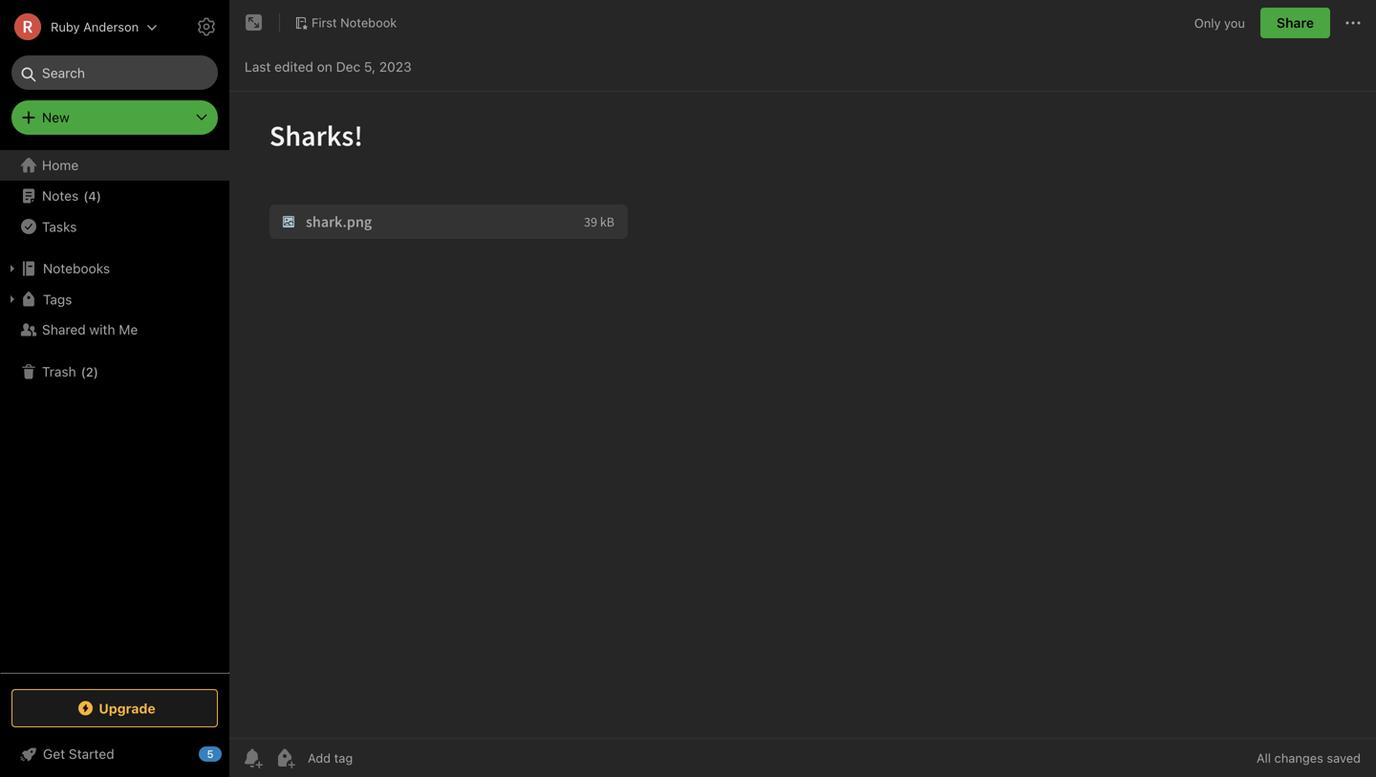 Task type: vqa. For each thing, say whether or not it's contained in the screenshot.
"Collapse note" 'image'
no



Task type: locate. For each thing, give the bounding box(es) containing it.
trash ( 2 )
[[42, 364, 98, 380]]

first notebook button
[[288, 10, 404, 36]]

) right trash
[[94, 365, 98, 379]]

notebooks
[[43, 261, 110, 276]]

Account field
[[0, 8, 158, 46]]

you
[[1225, 16, 1246, 30]]

0 vertical spatial (
[[83, 189, 88, 203]]

only you
[[1195, 16, 1246, 30]]

) for trash
[[94, 365, 98, 379]]

shared
[[42, 322, 86, 338]]

1 vertical spatial )
[[94, 365, 98, 379]]

) for notes
[[96, 189, 101, 203]]

note window element
[[229, 0, 1377, 777]]

all changes saved
[[1257, 751, 1362, 765]]

share button
[[1261, 8, 1331, 38]]

tags
[[43, 291, 72, 307]]

0 vertical spatial )
[[96, 189, 101, 203]]

( inside notes ( 4 )
[[83, 189, 88, 203]]

first
[[312, 15, 337, 30]]

add a reminder image
[[241, 747, 264, 770]]

None search field
[[25, 55, 205, 90]]

Add tag field
[[306, 750, 449, 766]]

click to collapse image
[[222, 742, 237, 765]]

)
[[96, 189, 101, 203], [94, 365, 98, 379]]

new
[[42, 109, 70, 125]]

only
[[1195, 16, 1222, 30]]

new button
[[11, 100, 218, 135]]

2
[[86, 365, 94, 379]]

) inside notes ( 4 )
[[96, 189, 101, 203]]

5
[[207, 748, 214, 761]]

Search text field
[[25, 55, 205, 90]]

notebooks link
[[0, 253, 229, 284]]

add tag image
[[273, 747, 296, 770]]

) inside trash ( 2 )
[[94, 365, 98, 379]]

(
[[83, 189, 88, 203], [81, 365, 86, 379]]

shared with me
[[42, 322, 138, 338]]

tags button
[[0, 284, 229, 315]]

) down home link at top
[[96, 189, 101, 203]]

home
[[42, 157, 79, 173]]

with
[[89, 322, 115, 338]]

( right notes at the left of page
[[83, 189, 88, 203]]

( inside trash ( 2 )
[[81, 365, 86, 379]]

( right trash
[[81, 365, 86, 379]]

settings image
[[195, 15, 218, 38]]

anderson
[[83, 20, 139, 34]]

home link
[[0, 150, 229, 181]]

Help and Learning task checklist field
[[0, 739, 229, 770]]

1 vertical spatial (
[[81, 365, 86, 379]]

notebook
[[341, 15, 397, 30]]

tree
[[0, 150, 229, 672]]

last edited on dec 5, 2023
[[245, 59, 412, 75]]

shared with me link
[[0, 315, 229, 345]]

edited
[[275, 59, 314, 75]]

( for trash
[[81, 365, 86, 379]]

on
[[317, 59, 333, 75]]

expand tags image
[[5, 292, 20, 307]]



Task type: describe. For each thing, give the bounding box(es) containing it.
first notebook
[[312, 15, 397, 30]]

2023
[[379, 59, 412, 75]]

notes
[[42, 188, 79, 204]]

saved
[[1328, 751, 1362, 765]]

trash
[[42, 364, 76, 380]]

share
[[1277, 15, 1315, 31]]

upgrade
[[99, 701, 156, 716]]

5,
[[364, 59, 376, 75]]

last
[[245, 59, 271, 75]]

( for notes
[[83, 189, 88, 203]]

notes ( 4 )
[[42, 188, 101, 204]]

get started
[[43, 746, 114, 762]]

expand notebooks image
[[5, 261, 20, 276]]

expand note image
[[243, 11, 266, 34]]

get
[[43, 746, 65, 762]]

ruby anderson
[[51, 20, 139, 34]]

upgrade button
[[11, 689, 218, 728]]

tasks button
[[0, 211, 229, 242]]

changes
[[1275, 751, 1324, 765]]

tree containing home
[[0, 150, 229, 672]]

started
[[69, 746, 114, 762]]

ruby
[[51, 20, 80, 34]]

more actions image
[[1342, 11, 1365, 34]]

tasks
[[42, 219, 77, 235]]

Note Editor text field
[[229, 92, 1377, 738]]

me
[[119, 322, 138, 338]]

More actions field
[[1342, 8, 1365, 38]]

dec
[[336, 59, 361, 75]]

4
[[88, 189, 96, 203]]

all
[[1257, 751, 1272, 765]]



